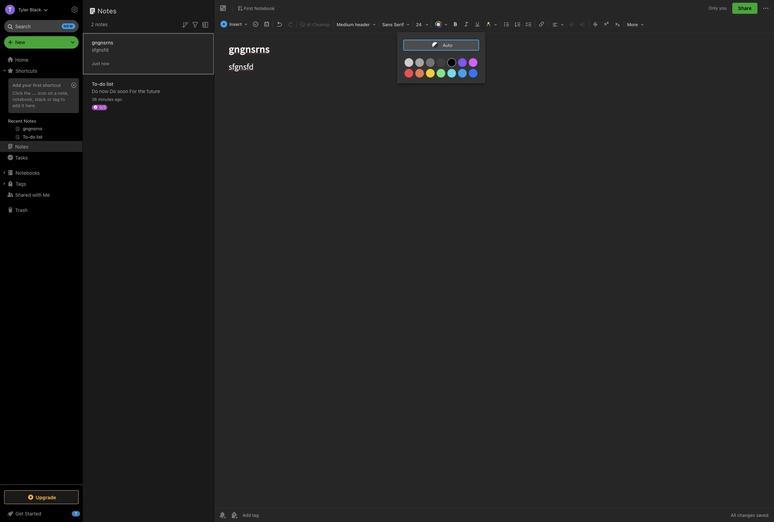 Task type: vqa. For each thing, say whether or not it's contained in the screenshot.
To-
yes



Task type: describe. For each thing, give the bounding box(es) containing it.
2 do from the left
[[110, 88, 116, 94]]

task image
[[251, 19, 261, 29]]

gngnsrns
[[92, 40, 113, 45]]

for
[[130, 88, 137, 94]]

click to collapse image
[[80, 510, 85, 518]]

only you
[[709, 5, 727, 11]]

to
[[61, 97, 65, 102]]

to-do list do now do soon for the future
[[92, 81, 160, 94]]

Search text field
[[9, 20, 74, 32]]

Sort options field
[[181, 20, 190, 29]]

sfgnsfd
[[92, 47, 109, 53]]

first
[[33, 82, 41, 88]]

add
[[12, 103, 20, 108]]

italic image
[[462, 19, 472, 29]]

tyler black
[[18, 7, 41, 12]]

auto button
[[404, 40, 479, 51]]

a
[[54, 90, 57, 96]]

first notebook button
[[235, 3, 277, 13]]

shared with me link
[[0, 190, 82, 201]]

first notebook
[[244, 5, 275, 11]]

Add filters field
[[191, 20, 200, 29]]

36
[[92, 97, 97, 102]]

Font color field
[[433, 19, 450, 29]]

superscript image
[[602, 19, 612, 29]]

0/3
[[99, 105, 106, 110]]

soon
[[117, 88, 128, 94]]

settings image
[[70, 6, 79, 14]]

saved
[[757, 513, 769, 519]]

your
[[22, 82, 32, 88]]

calendar event image
[[262, 19, 272, 29]]

numbered list image
[[513, 19, 523, 29]]

undo image
[[275, 19, 284, 29]]

tags button
[[0, 178, 82, 190]]

Account field
[[0, 3, 48, 17]]

recent
[[8, 118, 23, 124]]

just now
[[92, 61, 109, 66]]

future
[[147, 88, 160, 94]]

Add tag field
[[242, 513, 294, 519]]

tree containing home
[[0, 54, 83, 485]]

add filters image
[[191, 21, 200, 29]]

subscript image
[[613, 19, 623, 29]]

just
[[92, 61, 100, 66]]

Heading level field
[[334, 19, 378, 29]]

header
[[355, 22, 370, 27]]

only
[[709, 5, 719, 11]]

36 minutes ago
[[92, 97, 122, 102]]

black
[[30, 7, 41, 12]]

Font size field
[[414, 19, 431, 29]]

to-
[[92, 81, 100, 87]]

add a reminder image
[[219, 512, 227, 520]]

recent notes
[[8, 118, 36, 124]]

now inside to-do list do now do soon for the future
[[99, 88, 109, 94]]

upgrade
[[36, 495, 56, 501]]

add
[[12, 82, 21, 88]]

expand tags image
[[2, 181, 7, 187]]

icon on a note, notebook, stack or tag to add it here.
[[12, 90, 69, 108]]

do
[[100, 81, 105, 87]]

tyler
[[18, 7, 29, 12]]

started
[[25, 512, 41, 517]]

new
[[15, 39, 25, 45]]

more actions image
[[762, 4, 770, 12]]

new search field
[[9, 20, 75, 32]]

underline image
[[473, 19, 483, 29]]

stack
[[35, 97, 46, 102]]

tag
[[53, 97, 59, 102]]

here.
[[25, 103, 36, 108]]

2 notes
[[91, 21, 108, 27]]

tasks
[[15, 155, 28, 161]]

bulleted list image
[[502, 19, 512, 29]]

Alignment field
[[549, 19, 566, 29]]



Task type: locate. For each thing, give the bounding box(es) containing it.
sans serif
[[382, 22, 404, 27]]

notes link
[[0, 141, 82, 152]]

trash
[[15, 207, 28, 213]]

notebooks
[[16, 170, 40, 176]]

do
[[92, 88, 98, 94], [110, 88, 116, 94]]

...
[[32, 90, 37, 96]]

the
[[138, 88, 145, 94], [24, 90, 31, 96]]

expand note image
[[219, 4, 227, 12]]

get
[[16, 512, 24, 517]]

group inside tree
[[0, 76, 82, 144]]

insert link image
[[537, 19, 547, 29]]

medium header
[[337, 22, 370, 27]]

tasks button
[[0, 152, 82, 163]]

share
[[739, 5, 752, 11]]

notes
[[95, 21, 108, 27]]

checklist image
[[524, 19, 534, 29]]

more
[[628, 22, 638, 27]]

note,
[[58, 90, 69, 96]]

medium
[[337, 22, 354, 27]]

minutes
[[98, 97, 114, 102]]

Note Editor text field
[[214, 33, 775, 509]]

1 horizontal spatial do
[[110, 88, 116, 94]]

View options field
[[200, 20, 210, 29]]

auto
[[443, 42, 453, 48]]

home link
[[0, 54, 83, 65]]

shortcuts button
[[0, 65, 82, 76]]

0 vertical spatial now
[[101, 61, 109, 66]]

Help and Learning task checklist field
[[0, 509, 83, 520]]

with
[[32, 192, 42, 198]]

now
[[101, 61, 109, 66], [99, 88, 109, 94]]

More field
[[625, 19, 646, 29]]

2
[[91, 21, 94, 27]]

get started
[[16, 512, 41, 517]]

More actions field
[[762, 3, 770, 14]]

insert
[[230, 21, 242, 27]]

me
[[43, 192, 50, 198]]

now right "just"
[[101, 61, 109, 66]]

click
[[12, 90, 23, 96]]

2 vertical spatial notes
[[15, 144, 28, 150]]

share button
[[733, 3, 758, 14]]

all
[[731, 513, 737, 519]]

do down "to-" on the left top of the page
[[92, 88, 98, 94]]

notes
[[98, 7, 117, 15], [24, 118, 36, 124], [15, 144, 28, 150]]

0 vertical spatial notes
[[98, 7, 117, 15]]

shared
[[15, 192, 31, 198]]

Highlight field
[[483, 19, 500, 29]]

notes up notes
[[98, 7, 117, 15]]

add tag image
[[230, 512, 239, 520]]

tags
[[16, 181, 26, 187]]

shared with me
[[15, 192, 50, 198]]

notes up the 'tasks'
[[15, 144, 28, 150]]

serif
[[394, 22, 404, 27]]

upgrade button
[[4, 491, 79, 505]]

shortcuts
[[16, 68, 37, 74]]

bold image
[[451, 19, 460, 29]]

Insert field
[[219, 19, 250, 29]]

do down list
[[110, 88, 116, 94]]

note window element
[[214, 0, 775, 523]]

add your first shortcut
[[12, 82, 61, 88]]

group containing add your first shortcut
[[0, 76, 82, 144]]

the left ...
[[24, 90, 31, 96]]

1 vertical spatial now
[[99, 88, 109, 94]]

notes right recent
[[24, 118, 36, 124]]

strikethrough image
[[591, 19, 601, 29]]

or
[[47, 97, 51, 102]]

the inside tree
[[24, 90, 31, 96]]

it
[[22, 103, 24, 108]]

group
[[0, 76, 82, 144]]

you
[[720, 5, 727, 11]]

0 horizontal spatial the
[[24, 90, 31, 96]]

24
[[416, 22, 422, 27]]

all changes saved
[[731, 513, 769, 519]]

list
[[107, 81, 113, 87]]

click the ...
[[12, 90, 37, 96]]

shortcut
[[43, 82, 61, 88]]

changes
[[738, 513, 756, 519]]

the inside to-do list do now do soon for the future
[[138, 88, 145, 94]]

trash link
[[0, 205, 82, 216]]

7
[[75, 512, 77, 517]]

icon
[[38, 90, 47, 96]]

1 horizontal spatial the
[[138, 88, 145, 94]]

first
[[244, 5, 253, 11]]

notebook,
[[12, 97, 33, 102]]

new button
[[4, 36, 79, 49]]

new
[[64, 24, 73, 28]]

Font family field
[[380, 19, 412, 29]]

sans
[[382, 22, 393, 27]]

expand notebooks image
[[2, 170, 7, 176]]

gngnsrns sfgnsfd
[[92, 40, 113, 53]]

the right for
[[138, 88, 145, 94]]

now down do
[[99, 88, 109, 94]]

on
[[48, 90, 53, 96]]

notebooks link
[[0, 167, 82, 178]]

1 vertical spatial notes
[[24, 118, 36, 124]]

home
[[15, 57, 28, 63]]

notebook
[[254, 5, 275, 11]]

ago
[[115, 97, 122, 102]]

tree
[[0, 54, 83, 485]]

1 do from the left
[[92, 88, 98, 94]]

0 horizontal spatial do
[[92, 88, 98, 94]]



